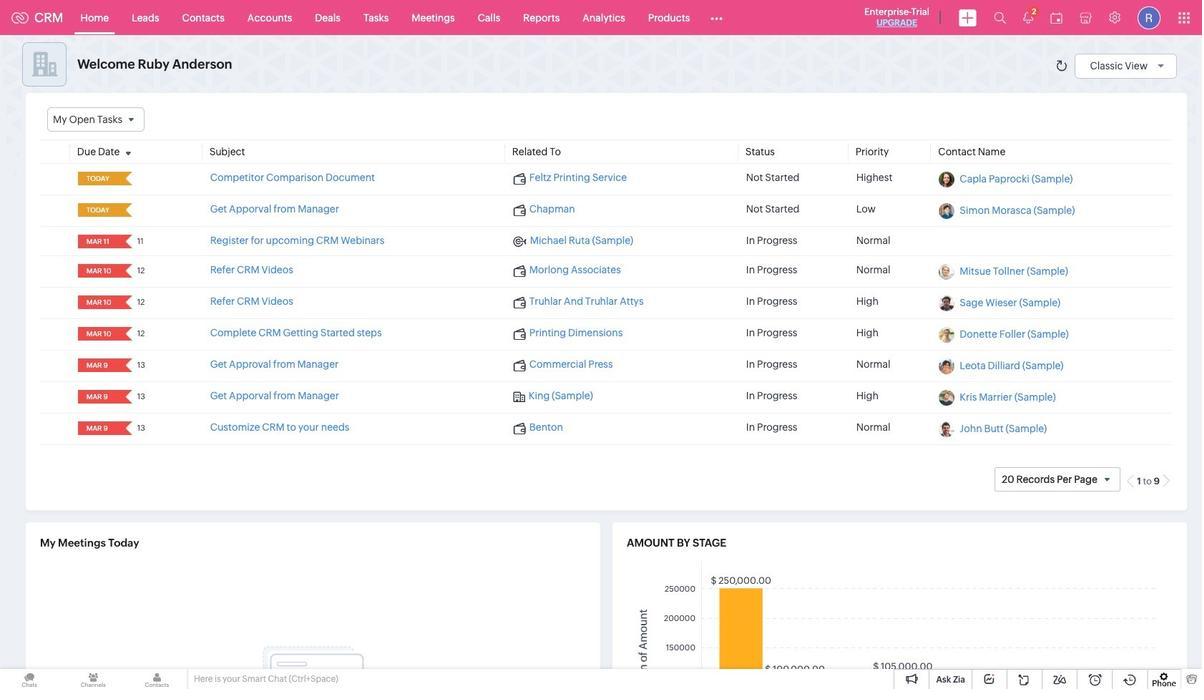 Task type: describe. For each thing, give the bounding box(es) containing it.
Other Modules field
[[702, 6, 733, 29]]

profile element
[[1130, 0, 1170, 35]]

late by  days image
[[119, 174, 137, 183]]

logo image
[[11, 12, 29, 23]]

channels image
[[64, 669, 123, 690]]

signals element
[[1015, 0, 1043, 35]]

late by  days image
[[119, 206, 137, 214]]

profile image
[[1138, 6, 1161, 29]]



Task type: vqa. For each thing, say whether or not it's contained in the screenshot.
1st LATE BY  DAYS icon from the top of the page
yes



Task type: locate. For each thing, give the bounding box(es) containing it.
calendar image
[[1051, 12, 1063, 23]]

create menu image
[[959, 9, 977, 26]]

contacts image
[[128, 669, 187, 690]]

search image
[[995, 11, 1007, 24]]

search element
[[986, 0, 1015, 35]]

None field
[[47, 107, 145, 132], [82, 172, 116, 186], [82, 203, 116, 217], [82, 235, 116, 249], [82, 264, 116, 278], [82, 296, 116, 309], [82, 327, 116, 341], [82, 359, 116, 372], [82, 390, 116, 404], [82, 422, 116, 435], [47, 107, 145, 132], [82, 172, 116, 186], [82, 203, 116, 217], [82, 235, 116, 249], [82, 264, 116, 278], [82, 296, 116, 309], [82, 327, 116, 341], [82, 359, 116, 372], [82, 390, 116, 404], [82, 422, 116, 435]]

create menu element
[[951, 0, 986, 35]]

chats image
[[0, 669, 59, 690]]



